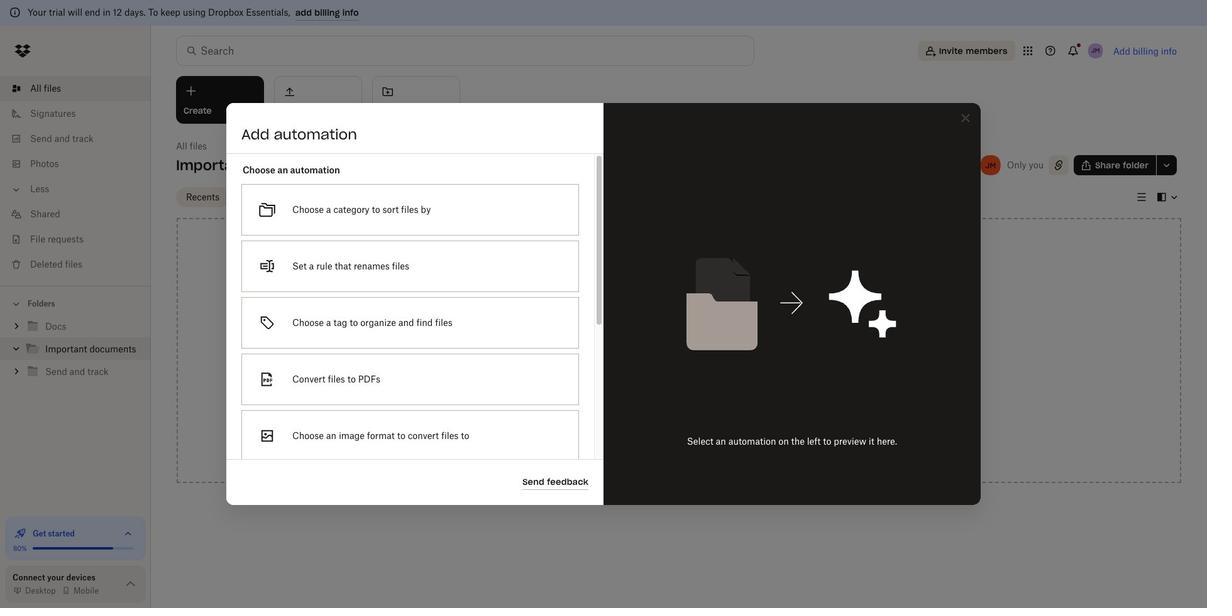 Task type: describe. For each thing, give the bounding box(es) containing it.
dropbox image
[[10, 38, 35, 64]]



Task type: vqa. For each thing, say whether or not it's contained in the screenshot.
Group
yes



Task type: locate. For each thing, give the bounding box(es) containing it.
alert
[[0, 0, 1208, 26]]

group
[[0, 313, 151, 393]]

less image
[[10, 184, 23, 196]]

list item
[[0, 76, 151, 101]]

list
[[0, 69, 151, 286]]

dialog
[[226, 103, 981, 609]]



